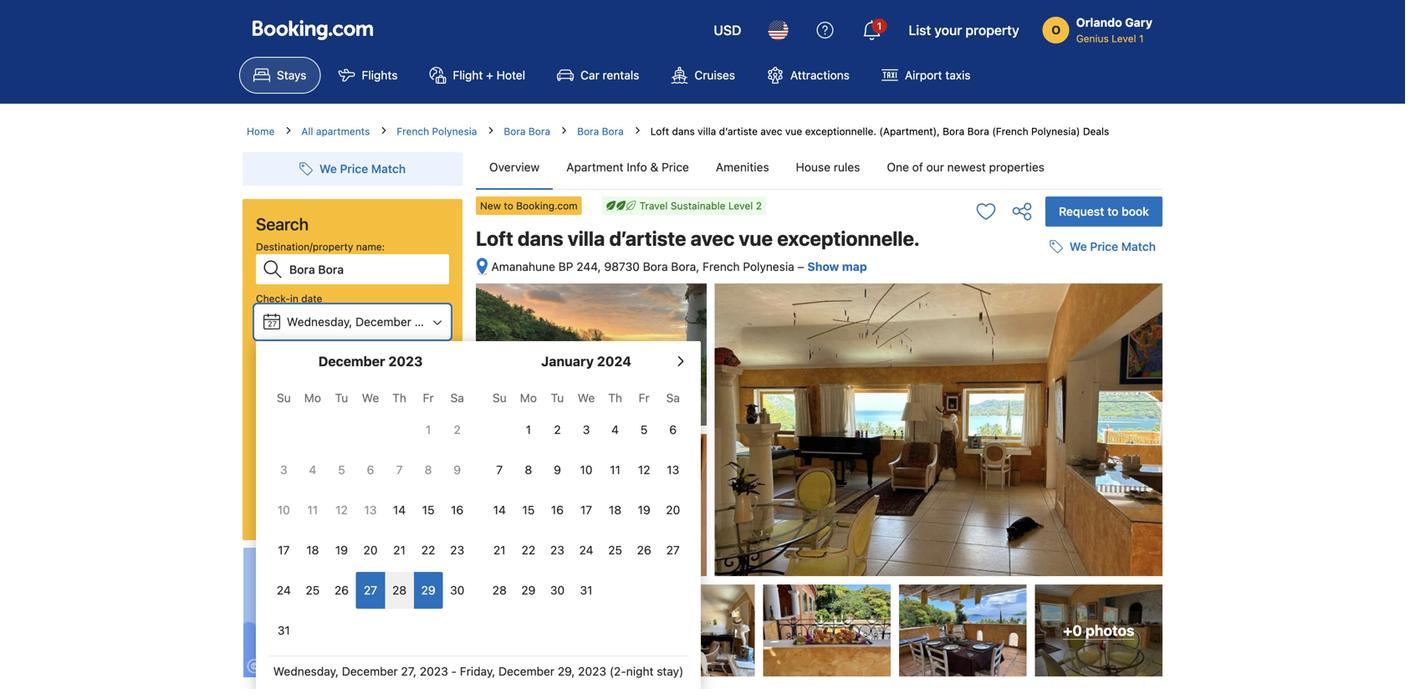Task type: vqa. For each thing, say whether or not it's contained in the screenshot.


Task type: locate. For each thing, give the bounding box(es) containing it.
0 horizontal spatial level
[[728, 200, 753, 212]]

30 January 2024 checkbox
[[543, 572, 572, 609]]

12 January 2024 checkbox
[[630, 452, 659, 488]]

29 inside option
[[421, 583, 435, 597]]

17 inside 'checkbox'
[[278, 543, 290, 557]]

22 right 21 january 2024 option
[[522, 543, 535, 557]]

0 horizontal spatial grid
[[269, 381, 472, 649]]

gary
[[1125, 15, 1153, 29]]

polynesia left '–'
[[743, 260, 794, 273]]

2023 inside button
[[405, 365, 433, 379]]

1 8 from the left
[[425, 463, 432, 477]]

search inside button
[[331, 492, 374, 508]]

22 for the 22 option
[[522, 543, 535, 557]]

night left stay
[[267, 393, 291, 405]]

20 right 19 december 2023 checkbox at the bottom left of page
[[363, 543, 378, 557]]

28 cell
[[385, 569, 414, 609]]

30 inside checkbox
[[450, 583, 464, 597]]

21 inside 21 option
[[393, 543, 406, 557]]

0 horizontal spatial to
[[504, 200, 513, 212]]

1 horizontal spatial 29,
[[558, 664, 575, 678]]

2 right 1 december 2023 option
[[454, 423, 461, 437]]

show
[[807, 260, 839, 273]]

1 horizontal spatial sa
[[666, 391, 680, 405]]

13
[[667, 463, 679, 477], [364, 503, 377, 517]]

0 vertical spatial 18
[[609, 503, 622, 517]]

(apartment),
[[879, 125, 940, 137]]

grid for december
[[269, 381, 472, 649]]

avec for loft dans villa d'artiste avec vue exceptionnelle. (apartment), bora bora (french polynesia) deals
[[760, 125, 782, 137]]

vue
[[785, 125, 802, 137], [739, 227, 773, 250]]

loft up &
[[651, 125, 669, 137]]

9 right 8 january 2024 checkbox at bottom
[[554, 463, 561, 477]]

sa for 2023
[[450, 391, 464, 405]]

we price match inside search section
[[319, 162, 406, 176]]

1 sa from the left
[[450, 391, 464, 405]]

7 January 2024 checkbox
[[485, 452, 514, 488]]

31 December 2023 checkbox
[[269, 612, 298, 649]]

1 vertical spatial loft
[[476, 227, 513, 250]]

0 vertical spatial 3
[[583, 423, 590, 437]]

28 left 29 january 2024 option
[[492, 583, 507, 597]]

6
[[669, 423, 677, 437], [367, 463, 374, 477]]

0 vertical spatial 5
[[641, 423, 648, 437]]

0 horizontal spatial night
[[267, 393, 291, 405]]

2 su from the left
[[493, 391, 507, 405]]

10 left 11 checkbox
[[277, 503, 290, 517]]

usd button
[[704, 10, 751, 50]]

20 for 20 checkbox
[[363, 543, 378, 557]]

24 January 2024 checkbox
[[572, 532, 601, 569]]

1 vertical spatial night
[[626, 664, 654, 678]]

0 vertical spatial we price match button
[[293, 154, 412, 184]]

rentals
[[603, 68, 639, 82]]

16 December 2023 checkbox
[[443, 492, 472, 529]]

29 for 29 december 2023 option
[[421, 583, 435, 597]]

2 bora bora from the left
[[577, 125, 624, 137]]

dans down cruises link
[[672, 125, 695, 137]]

2 for december 2023
[[454, 423, 461, 437]]

price inside search section
[[340, 162, 368, 176]]

25 inside checkbox
[[608, 543, 622, 557]]

29
[[421, 583, 435, 597], [521, 583, 536, 597]]

2 9 from the left
[[554, 463, 561, 477]]

d'artiste for loft dans villa d'artiste avec vue exceptionnelle.
[[609, 227, 686, 250]]

27 inside cell
[[364, 583, 377, 597]]

for
[[332, 457, 345, 468]]

0 vertical spatial polynesia
[[432, 125, 477, 137]]

mo up 1 january 2024 option
[[520, 391, 537, 405]]

19 December 2023 checkbox
[[327, 532, 356, 569]]

1 horizontal spatial 20
[[666, 503, 680, 517]]

1 9 from the left
[[454, 463, 461, 477]]

11
[[610, 463, 621, 477], [307, 503, 318, 517]]

0 horizontal spatial sa
[[450, 391, 464, 405]]

2 29 from the left
[[521, 583, 536, 597]]

1 30 from the left
[[450, 583, 464, 597]]

3 right 2 checkbox
[[583, 423, 590, 437]]

26
[[637, 543, 651, 557], [334, 583, 349, 597]]

1 vertical spatial dans
[[518, 227, 563, 250]]

villa for loft dans villa d'artiste avec vue exceptionnelle. (apartment), bora bora (french polynesia) deals
[[698, 125, 716, 137]]

21 left the 22 option
[[493, 543, 506, 557]]

20 right 19 option
[[666, 503, 680, 517]]

info
[[627, 160, 647, 174]]

21 inside 21 january 2024 option
[[493, 543, 506, 557]]

search down 5 checkbox
[[331, 492, 374, 508]]

2 vertical spatial 27
[[364, 583, 377, 597]]

1 vertical spatial match
[[1121, 240, 1156, 254]]

2 16 from the left
[[551, 503, 564, 517]]

1 su from the left
[[277, 391, 291, 405]]

0 vertical spatial 6
[[669, 423, 677, 437]]

11 right the "10" checkbox
[[610, 463, 621, 477]]

18 for 18 january 2024 checkbox at the left bottom of the page
[[609, 503, 622, 517]]

vue down travel sustainable level 2
[[739, 227, 773, 250]]

14 January 2024 checkbox
[[485, 492, 514, 529]]

loft for loft dans villa d'artiste avec vue exceptionnelle. (apartment), bora bora (french polynesia) deals
[[651, 125, 669, 137]]

7 for 7 december 2023 checkbox
[[396, 463, 403, 477]]

0 horizontal spatial 19
[[335, 543, 348, 557]]

villa up 244,
[[568, 227, 605, 250]]

4 right 3 option
[[611, 423, 619, 437]]

grid for january
[[485, 381, 687, 609]]

7 for 7 checkbox
[[496, 463, 503, 477]]

su up 7 checkbox
[[493, 391, 507, 405]]

22
[[421, 543, 435, 557], [522, 543, 535, 557]]

2 horizontal spatial price
[[1090, 240, 1118, 254]]

request
[[1059, 204, 1104, 218]]

1 horizontal spatial french
[[703, 260, 740, 273]]

one
[[887, 160, 909, 174]]

2 8 from the left
[[525, 463, 532, 477]]

27 December 2023 checkbox
[[356, 572, 385, 609]]

29 right 28 "option"
[[521, 583, 536, 597]]

11 January 2024 checkbox
[[601, 452, 630, 488]]

31 January 2024 checkbox
[[572, 572, 601, 609]]

15 January 2024 checkbox
[[514, 492, 543, 529]]

2 mo from the left
[[520, 391, 537, 405]]

16
[[451, 503, 464, 517], [551, 503, 564, 517]]

18 inside 18 january 2024 checkbox
[[609, 503, 622, 517]]

2 15 from the left
[[522, 503, 535, 517]]

overview
[[489, 160, 540, 174]]

0 vertical spatial wednesday,
[[287, 315, 352, 329]]

19 for 19 option
[[638, 503, 650, 517]]

fr up 5 option
[[639, 391, 650, 405]]

0 vertical spatial 4
[[611, 423, 619, 437]]

29 inside option
[[521, 583, 536, 597]]

1 vertical spatial level
[[728, 200, 753, 212]]

th for 2023
[[392, 391, 406, 405]]

1 29 from the left
[[421, 583, 435, 597]]

27 right 26 january 2024 option
[[666, 543, 680, 557]]

2 January 2024 checkbox
[[543, 411, 572, 448]]

friday, december 29, 2023 button
[[256, 356, 449, 388]]

1 horizontal spatial 4
[[611, 423, 619, 437]]

8 for 8 january 2024 checkbox at bottom
[[525, 463, 532, 477]]

1 left list
[[877, 20, 882, 32]]

loft up click to open map view icon
[[476, 227, 513, 250]]

tu
[[335, 391, 348, 405], [551, 391, 564, 405]]

8
[[425, 463, 432, 477], [525, 463, 532, 477]]

1 vertical spatial we price match
[[1070, 240, 1156, 254]]

2 grid from the left
[[485, 381, 687, 609]]

14 December 2023 checkbox
[[385, 492, 414, 529]]

check- up check-out date
[[256, 293, 290, 304]]

1 vertical spatial french
[[703, 260, 740, 273]]

12 right 11 option
[[638, 463, 650, 477]]

0 horizontal spatial th
[[392, 391, 406, 405]]

7 December 2023 checkbox
[[385, 452, 414, 488]]

11 December 2023 checkbox
[[298, 492, 327, 529]]

2 for january 2024
[[554, 423, 561, 437]]

polynesia)
[[1031, 125, 1080, 137]]

17 left 18 december 2023 checkbox
[[278, 543, 290, 557]]

16 right the 15 january 2024 checkbox
[[551, 503, 564, 517]]

24 December 2023 checkbox
[[269, 572, 298, 609]]

1 horizontal spatial 24
[[579, 543, 593, 557]]

30 inside "option"
[[550, 583, 565, 597]]

bora bora link
[[504, 124, 550, 139], [577, 124, 624, 139]]

13 inside checkbox
[[667, 463, 679, 477]]

we price match
[[319, 162, 406, 176], [1070, 240, 1156, 254]]

match for we price match dropdown button in the search section
[[371, 162, 406, 176]]

1 vertical spatial avec
[[690, 227, 735, 250]]

0 vertical spatial search
[[256, 214, 309, 234]]

21 December 2023 checkbox
[[385, 532, 414, 569]]

0 vertical spatial d'artiste
[[719, 125, 758, 137]]

avec up amenities
[[760, 125, 782, 137]]

flights link
[[324, 57, 412, 94]]

french
[[397, 125, 429, 137], [703, 260, 740, 273]]

1 th from the left
[[392, 391, 406, 405]]

1 inside dropdown button
[[877, 20, 882, 32]]

1 vertical spatial d'artiste
[[609, 227, 686, 250]]

10 inside checkbox
[[580, 463, 593, 477]]

bora bora up overview
[[504, 125, 550, 137]]

2 bora bora link from the left
[[577, 124, 624, 139]]

31 right the 30 "option"
[[580, 583, 593, 597]]

avec
[[760, 125, 782, 137], [690, 227, 735, 250]]

loft dans villa d'artiste avec vue exceptionnelle. (apartment), bora bora (french polynesia) deals link
[[651, 125, 1109, 137]]

december for friday, december 29, 2023
[[326, 365, 382, 379]]

21 for 21 january 2024 option
[[493, 543, 506, 557]]

apartment info & price link
[[553, 146, 702, 189]]

4 inside checkbox
[[309, 463, 316, 477]]

fr for 2024
[[639, 391, 650, 405]]

properties
[[989, 160, 1045, 174]]

wednesday,
[[287, 315, 352, 329], [273, 664, 339, 678]]

30 right 29 january 2024 option
[[550, 583, 565, 597]]

10 January 2024 checkbox
[[572, 452, 601, 488]]

exceptionnelle. up the rules
[[805, 125, 876, 137]]

tu down friday, december 29, 2023 button
[[335, 391, 348, 405]]

avec down travel sustainable level 2
[[690, 227, 735, 250]]

24 inside option
[[277, 583, 291, 597]]

polynesia down flight
[[432, 125, 477, 137]]

dans for loft dans villa d'artiste avec vue exceptionnelle. (apartment), bora bora (french polynesia) deals
[[672, 125, 695, 137]]

of
[[912, 160, 923, 174]]

27 January 2024 checkbox
[[659, 532, 687, 569]]

9 January 2024 checkbox
[[543, 452, 572, 488]]

11 inside 11 option
[[610, 463, 621, 477]]

15 for the 15 january 2024 checkbox
[[522, 503, 535, 517]]

23 right 22 december 2023 option on the bottom of the page
[[450, 543, 464, 557]]

31 for 31 checkbox
[[278, 624, 290, 637]]

9 inside checkbox
[[554, 463, 561, 477]]

0 horizontal spatial we price match
[[319, 162, 406, 176]]

26 right 25 january 2024 checkbox
[[637, 543, 651, 557]]

exceptionnelle. up map
[[777, 227, 920, 250]]

0 horizontal spatial we price match button
[[293, 154, 412, 184]]

polynesia
[[432, 125, 477, 137], [743, 260, 794, 273]]

2 check- from the top
[[256, 343, 290, 355]]

22 for 22 december 2023 option on the bottom of the page
[[421, 543, 435, 557]]

1 7 from the left
[[396, 463, 403, 477]]

mo for january
[[520, 391, 537, 405]]

8 right 7 december 2023 checkbox
[[425, 463, 432, 477]]

price down "apartments" at the top left of page
[[340, 162, 368, 176]]

1 horizontal spatial 10
[[580, 463, 593, 477]]

all apartments link
[[301, 124, 370, 139]]

25 for 25 option
[[306, 583, 320, 597]]

1 horizontal spatial 8
[[525, 463, 532, 477]]

th up 4 checkbox
[[608, 391, 622, 405]]

1 fr from the left
[[423, 391, 434, 405]]

1 vertical spatial date
[[308, 343, 329, 355]]

1 horizontal spatial 26
[[637, 543, 651, 557]]

1 horizontal spatial search
[[331, 492, 374, 508]]

2 down amenities link
[[756, 200, 762, 212]]

match
[[371, 162, 406, 176], [1121, 240, 1156, 254]]

0 horizontal spatial 4
[[309, 463, 316, 477]]

14 for '14' option
[[493, 503, 506, 517]]

25 inside option
[[306, 583, 320, 597]]

exceptionnelle. for loft dans villa d'artiste avec vue exceptionnelle.
[[777, 227, 920, 250]]

27 down check-in date
[[268, 319, 277, 328]]

we
[[319, 162, 337, 176], [1070, 240, 1087, 254], [362, 391, 379, 405], [578, 391, 595, 405]]

1 15 from the left
[[422, 503, 435, 517]]

fr up 1 december 2023 option
[[423, 391, 434, 405]]

we down request
[[1070, 240, 1087, 254]]

0 horizontal spatial 31
[[278, 624, 290, 637]]

0 horizontal spatial 2
[[454, 423, 461, 437]]

19 inside checkbox
[[335, 543, 348, 557]]

date for check-out date
[[308, 343, 329, 355]]

date right 'in'
[[301, 293, 322, 304]]

0 horizontal spatial dans
[[518, 227, 563, 250]]

0 vertical spatial 11
[[610, 463, 621, 477]]

11 inside 11 checkbox
[[307, 503, 318, 517]]

28 inside "option"
[[492, 583, 507, 597]]

to
[[504, 200, 513, 212], [1107, 204, 1119, 218]]

house rules link
[[782, 146, 873, 189]]

0 horizontal spatial 22
[[421, 543, 435, 557]]

29 January 2024 checkbox
[[514, 572, 543, 609]]

to left book
[[1107, 204, 1119, 218]]

16 inside checkbox
[[551, 503, 564, 517]]

1 horizontal spatial th
[[608, 391, 622, 405]]

th
[[392, 391, 406, 405], [608, 391, 622, 405]]

map
[[842, 260, 867, 273]]

check- up 2-night stay
[[256, 343, 290, 355]]

18
[[609, 503, 622, 517], [306, 543, 319, 557]]

16 right 15 checkbox
[[451, 503, 464, 517]]

1 horizontal spatial 16
[[551, 503, 564, 517]]

0 horizontal spatial 17
[[278, 543, 290, 557]]

1 22 from the left
[[421, 543, 435, 557]]

16 for 16 checkbox
[[551, 503, 564, 517]]

tu up 2 checkbox
[[551, 391, 564, 405]]

villa for loft dans villa d'artiste avec vue exceptionnelle.
[[568, 227, 605, 250]]

home link
[[247, 124, 275, 139]]

13 for the "13" checkbox
[[667, 463, 679, 477]]

date
[[301, 293, 322, 304], [308, 343, 329, 355]]

0 horizontal spatial french
[[397, 125, 429, 137]]

check- for in
[[256, 293, 290, 304]]

11 for 11 checkbox
[[307, 503, 318, 517]]

0 horizontal spatial 8
[[425, 463, 432, 477]]

24 for 24 january 2024 checkbox
[[579, 543, 593, 557]]

27,
[[415, 315, 430, 329], [401, 664, 417, 678]]

wednesday, down 'in'
[[287, 315, 352, 329]]

Where are you going? field
[[283, 254, 449, 284]]

17 left 18 january 2024 checkbox at the left bottom of the page
[[580, 503, 592, 517]]

18 January 2024 checkbox
[[601, 492, 630, 529]]

0 vertical spatial level
[[1112, 33, 1136, 44]]

14
[[393, 503, 406, 517], [493, 503, 506, 517]]

mo down friday, december 29, 2023 button
[[304, 391, 321, 405]]

1 vertical spatial 5
[[338, 463, 345, 477]]

0 horizontal spatial 20
[[363, 543, 378, 557]]

1 28 from the left
[[392, 583, 407, 597]]

29 cell
[[414, 569, 443, 609]]

4
[[611, 423, 619, 437], [309, 463, 316, 477]]

search button
[[256, 480, 449, 520]]

0 horizontal spatial bora bora
[[504, 125, 550, 137]]

price down request to book button
[[1090, 240, 1118, 254]]

23
[[450, 543, 464, 557], [550, 543, 564, 557]]

2023 for wednesday, december 27, 2023
[[433, 315, 462, 329]]

0 horizontal spatial vue
[[739, 227, 773, 250]]

28 inside option
[[392, 583, 407, 597]]

2 28 from the left
[[492, 583, 507, 597]]

d'artiste
[[719, 125, 758, 137], [609, 227, 686, 250]]

27 right 26 december 2023 option
[[364, 583, 377, 597]]

1 vertical spatial 18
[[306, 543, 319, 557]]

0 horizontal spatial match
[[371, 162, 406, 176]]

29 December 2023 checkbox
[[414, 572, 443, 609]]

destination/property name:
[[256, 241, 385, 253]]

25
[[608, 543, 622, 557], [306, 583, 320, 597]]

price for we price match dropdown button to the bottom
[[1090, 240, 1118, 254]]

17 December 2023 checkbox
[[269, 532, 298, 569]]

24 left 25 option
[[277, 583, 291, 597]]

0 horizontal spatial 30
[[450, 583, 464, 597]]

vue for loft dans villa d'artiste avec vue exceptionnelle. (apartment), bora bora (french polynesia) deals
[[785, 125, 802, 137]]

27, left the -
[[401, 664, 417, 678]]

0 horizontal spatial 6
[[367, 463, 374, 477]]

0 vertical spatial 10
[[580, 463, 593, 477]]

bora bora up apartment
[[577, 125, 624, 137]]

2 21 from the left
[[493, 543, 506, 557]]

fr
[[423, 391, 434, 405], [639, 391, 650, 405]]

level
[[1112, 33, 1136, 44], [728, 200, 753, 212]]

8 right 7 checkbox
[[525, 463, 532, 477]]

22 right 21 option at the left bottom of page
[[421, 543, 435, 557]]

1 vertical spatial 20
[[363, 543, 378, 557]]

d'artiste down travel
[[609, 227, 686, 250]]

grid
[[269, 381, 472, 649], [485, 381, 687, 609]]

1 horizontal spatial friday,
[[460, 664, 495, 678]]

vue for loft dans villa d'artiste avec vue exceptionnelle.
[[739, 227, 773, 250]]

28 December 2023 checkbox
[[385, 572, 414, 609]]

0 vertical spatial avec
[[760, 125, 782, 137]]

8 inside checkbox
[[525, 463, 532, 477]]

0 horizontal spatial 13
[[364, 503, 377, 517]]

i'm traveling for work
[[271, 457, 371, 468]]

6 right 5 checkbox
[[367, 463, 374, 477]]

24 for 24 option
[[277, 583, 291, 597]]

0 horizontal spatial 14
[[393, 503, 406, 517]]

d'artiste up amenities
[[719, 125, 758, 137]]

to inside request to book button
[[1107, 204, 1119, 218]]

1 vertical spatial 3
[[280, 463, 287, 477]]

0 horizontal spatial 12
[[335, 503, 348, 517]]

price right &
[[662, 160, 689, 174]]

13 inside option
[[364, 503, 377, 517]]

3 January 2024 checkbox
[[572, 411, 601, 448]]

18 inside 18 december 2023 checkbox
[[306, 543, 319, 557]]

3 inside checkbox
[[280, 463, 287, 477]]

french inside french polynesia link
[[397, 125, 429, 137]]

25 right 24 january 2024 checkbox
[[608, 543, 622, 557]]

friday, down the out
[[287, 365, 322, 379]]

0 horizontal spatial polynesia
[[432, 125, 477, 137]]

su left stay
[[277, 391, 291, 405]]

1 horizontal spatial tu
[[551, 391, 564, 405]]

2 fr from the left
[[639, 391, 650, 405]]

1 horizontal spatial 11
[[610, 463, 621, 477]]

1 21 from the left
[[393, 543, 406, 557]]

1 23 from the left
[[450, 543, 464, 557]]

flight
[[453, 68, 483, 82]]

match inside search section
[[371, 162, 406, 176]]

in
[[290, 293, 298, 304]]

2023
[[433, 315, 462, 329], [388, 353, 423, 369], [405, 365, 433, 379], [420, 664, 448, 678], [578, 664, 606, 678]]

1 horizontal spatial fr
[[639, 391, 650, 405]]

work
[[348, 457, 371, 468]]

1 vertical spatial 27,
[[401, 664, 417, 678]]

dans
[[672, 125, 695, 137], [518, 227, 563, 250]]

0 vertical spatial french
[[397, 125, 429, 137]]

click to open map view image
[[476, 257, 488, 277]]

1 tu from the left
[[335, 391, 348, 405]]

5 inside option
[[641, 423, 648, 437]]

0 vertical spatial night
[[267, 393, 291, 405]]

1 mo from the left
[[304, 391, 321, 405]]

french down flights
[[397, 125, 429, 137]]

bora bora
[[504, 125, 550, 137], [577, 125, 624, 137]]

search section
[[236, 139, 701, 689]]

3 for 3 option
[[583, 423, 590, 437]]

21 right 20 checkbox
[[393, 543, 406, 557]]

price
[[662, 160, 689, 174], [340, 162, 368, 176], [1090, 240, 1118, 254]]

5
[[641, 423, 648, 437], [338, 463, 345, 477]]

mo for december
[[304, 391, 321, 405]]

1 vertical spatial wednesday,
[[273, 664, 339, 678]]

13 January 2024 checkbox
[[659, 452, 687, 488]]

2 30 from the left
[[550, 583, 565, 597]]

flight + hotel
[[453, 68, 525, 82]]

9 inside 9 december 2023 option
[[454, 463, 461, 477]]

2 th from the left
[[608, 391, 622, 405]]

1 14 from the left
[[393, 503, 406, 517]]

book
[[1122, 204, 1149, 218]]

2 tu from the left
[[551, 391, 564, 405]]

1 horizontal spatial avec
[[760, 125, 782, 137]]

21
[[393, 543, 406, 557], [493, 543, 506, 557]]

1 down gary
[[1139, 33, 1144, 44]]

31 inside checkbox
[[580, 583, 593, 597]]

20 inside "checkbox"
[[666, 503, 680, 517]]

1 left "2" checkbox
[[426, 423, 431, 437]]

0 horizontal spatial friday,
[[287, 365, 322, 379]]

31
[[580, 583, 593, 597], [278, 624, 290, 637]]

we price match button down request to book button
[[1043, 232, 1163, 262]]

16 inside option
[[451, 503, 464, 517]]

8 for 8 option
[[425, 463, 432, 477]]

30 for 30 december 2023 checkbox
[[450, 583, 464, 597]]

1 horizontal spatial 23
[[550, 543, 564, 557]]

19
[[638, 503, 650, 517], [335, 543, 348, 557]]

1 vertical spatial 12
[[335, 503, 348, 517]]

24
[[579, 543, 593, 557], [277, 583, 291, 597]]

3
[[583, 423, 590, 437], [280, 463, 287, 477]]

20 inside checkbox
[[363, 543, 378, 557]]

5 inside checkbox
[[338, 463, 345, 477]]

1 check- from the top
[[256, 293, 290, 304]]

28 right the 27 checkbox
[[392, 583, 407, 597]]

attractions link
[[753, 57, 864, 94]]

0 horizontal spatial 28
[[392, 583, 407, 597]]

1 vertical spatial we price match button
[[1043, 232, 1163, 262]]

11 right 10 december 2023 option
[[307, 503, 318, 517]]

1 vertical spatial check-
[[256, 343, 290, 355]]

11 for 11 option
[[610, 463, 621, 477]]

4 left for
[[309, 463, 316, 477]]

(2-
[[610, 664, 626, 678]]

0 vertical spatial 27
[[268, 319, 277, 328]]

night left the stay)
[[626, 664, 654, 678]]

3 left traveling
[[280, 463, 287, 477]]

villa up amenities
[[698, 125, 716, 137]]

20 December 2023 checkbox
[[356, 532, 385, 569]]

31 down 24 option
[[278, 624, 290, 637]]

0 horizontal spatial 9
[[454, 463, 461, 477]]

22 January 2024 checkbox
[[514, 532, 543, 569]]

1 horizontal spatial 3
[[583, 423, 590, 437]]

villa
[[698, 125, 716, 137], [568, 227, 605, 250]]

loft
[[651, 125, 669, 137], [476, 227, 513, 250]]

12 right 11 checkbox
[[335, 503, 348, 517]]

1 inside option
[[526, 423, 531, 437]]

10 for the "10" checkbox
[[580, 463, 593, 477]]

+
[[486, 68, 493, 82]]

1
[[877, 20, 882, 32], [1139, 33, 1144, 44], [426, 423, 431, 437], [526, 423, 531, 437]]

28 for 21
[[492, 583, 507, 597]]

1 grid from the left
[[269, 381, 472, 649]]

31 inside checkbox
[[278, 624, 290, 637]]

4 January 2024 checkbox
[[601, 411, 630, 448]]

we price match down "apartments" at the top left of page
[[319, 162, 406, 176]]

3 inside option
[[583, 423, 590, 437]]

tu for december
[[335, 391, 348, 405]]

14 right the 13 option
[[393, 503, 406, 517]]

we price match button down "apartments" at the top left of page
[[293, 154, 412, 184]]

10 inside option
[[277, 503, 290, 517]]

rules
[[834, 160, 860, 174]]

sa up 6 january 2024 checkbox
[[666, 391, 680, 405]]

28 for 27
[[392, 583, 407, 597]]

airport taxis
[[905, 68, 971, 82]]

car rentals
[[581, 68, 639, 82]]

9 for 9 december 2023 option
[[454, 463, 461, 477]]

0 horizontal spatial 7
[[396, 463, 403, 477]]

19 inside option
[[638, 503, 650, 517]]

1 horizontal spatial 17
[[580, 503, 592, 517]]

0 horizontal spatial 10
[[277, 503, 290, 517]]

14 left the 15 january 2024 checkbox
[[493, 503, 506, 517]]

december inside friday, december 29, 2023 button
[[326, 365, 382, 379]]

flight + hotel link
[[415, 57, 540, 94]]

10 December 2023 checkbox
[[269, 492, 298, 529]]

0 vertical spatial match
[[371, 162, 406, 176]]

17 inside checkbox
[[580, 503, 592, 517]]

2 23 from the left
[[550, 543, 564, 557]]

19 right 18 december 2023 checkbox
[[335, 543, 348, 557]]

2 sa from the left
[[666, 391, 680, 405]]

1 horizontal spatial 2
[[554, 423, 561, 437]]

13 right 12 option
[[667, 463, 679, 477]]

friday, right the -
[[460, 664, 495, 678]]

23 left 24 january 2024 checkbox
[[550, 543, 564, 557]]

8 December 2023 checkbox
[[414, 452, 443, 488]]

13 for the 13 option
[[364, 503, 377, 517]]

13 left 14 december 2023 option
[[364, 503, 377, 517]]

0 horizontal spatial 24
[[277, 583, 291, 597]]

0 vertical spatial 31
[[580, 583, 593, 597]]

15
[[422, 503, 435, 517], [522, 503, 535, 517]]

cruises
[[695, 68, 735, 82]]

1 horizontal spatial grid
[[485, 381, 687, 609]]

18 for 18 december 2023 checkbox
[[306, 543, 319, 557]]

2 horizontal spatial 2
[[756, 200, 762, 212]]

your account menu orlando gary genius level 1 element
[[1043, 8, 1159, 46]]

7 left 8 option
[[396, 463, 403, 477]]

2023 for friday, december 29, 2023
[[405, 365, 433, 379]]

0 vertical spatial we price match
[[319, 162, 406, 176]]

25 right 24 option
[[306, 583, 320, 597]]

2 14 from the left
[[493, 503, 506, 517]]

4 December 2023 checkbox
[[298, 452, 327, 488]]

match down book
[[1121, 240, 1156, 254]]

level down amenities link
[[728, 200, 753, 212]]

hotel
[[497, 68, 525, 82]]

9 December 2023 checkbox
[[443, 452, 472, 488]]

0 horizontal spatial 18
[[306, 543, 319, 557]]

0 horizontal spatial loft
[[476, 227, 513, 250]]

search up destination/property
[[256, 214, 309, 234]]

24 inside checkbox
[[579, 543, 593, 557]]

2 7 from the left
[[496, 463, 503, 477]]

1 16 from the left
[[451, 503, 464, 517]]

4 inside checkbox
[[611, 423, 619, 437]]

2 22 from the left
[[522, 543, 535, 557]]

1 inside orlando gary genius level 1
[[1139, 33, 1144, 44]]

2 horizontal spatial 27
[[666, 543, 680, 557]]

8 inside option
[[425, 463, 432, 477]]

5 left work
[[338, 463, 345, 477]]



Task type: describe. For each thing, give the bounding box(es) containing it.
16 January 2024 checkbox
[[543, 492, 572, 529]]

20 for the "20" "checkbox"
[[666, 503, 680, 517]]

your
[[934, 22, 962, 38]]

5 for 5 option
[[641, 423, 648, 437]]

out
[[290, 343, 306, 355]]

fr for 2023
[[423, 391, 434, 405]]

loft for loft dans villa d'artiste avec vue exceptionnelle.
[[476, 227, 513, 250]]

french polynesia
[[397, 125, 477, 137]]

1 horizontal spatial price
[[662, 160, 689, 174]]

to for book
[[1107, 204, 1119, 218]]

we price match for we price match dropdown button to the bottom
[[1070, 240, 1156, 254]]

27 for 27 january 2024 checkbox
[[666, 543, 680, 557]]

27, for wednesday, december 27, 2023
[[415, 315, 430, 329]]

26 January 2024 checkbox
[[630, 532, 659, 569]]

+0 photos link
[[1035, 585, 1163, 677]]

usd
[[714, 22, 741, 38]]

stay)
[[657, 664, 684, 678]]

loft dans villa d'artiste avec vue exceptionnelle. (apartment), bora bora (french polynesia) deals
[[651, 125, 1109, 137]]

98730
[[604, 260, 640, 273]]

15 for 15 checkbox
[[422, 503, 435, 517]]

26 for 26 december 2023 option
[[334, 583, 349, 597]]

&
[[650, 160, 658, 174]]

23 for 23 option at the left of the page
[[450, 543, 464, 557]]

our
[[926, 160, 944, 174]]

su for january
[[493, 391, 507, 405]]

6 for 6 january 2024 checkbox
[[669, 423, 677, 437]]

14 for 14 december 2023 option
[[393, 503, 406, 517]]

one of our newest properties
[[887, 160, 1045, 174]]

new to booking.com
[[480, 200, 578, 212]]

244,
[[576, 260, 601, 273]]

cruises link
[[657, 57, 749, 94]]

airport taxis link
[[867, 57, 985, 94]]

5 January 2024 checkbox
[[630, 411, 659, 448]]

wednesday, for wednesday, december 27, 2023 - friday, december 29, 2023 (2-night stay)
[[273, 664, 339, 678]]

to for booking.com
[[504, 200, 513, 212]]

price for we price match dropdown button in the search section
[[340, 162, 368, 176]]

25 December 2023 checkbox
[[298, 572, 327, 609]]

1 bora bora from the left
[[504, 125, 550, 137]]

new
[[480, 200, 501, 212]]

20 January 2024 checkbox
[[659, 492, 687, 529]]

flights
[[362, 68, 398, 82]]

2-
[[256, 393, 267, 405]]

1 bora bora link from the left
[[504, 124, 550, 139]]

list
[[909, 22, 931, 38]]

1 button
[[852, 10, 892, 50]]

13 December 2023 checkbox
[[356, 492, 385, 529]]

18 December 2023 checkbox
[[298, 532, 327, 569]]

19 January 2024 checkbox
[[630, 492, 659, 529]]

d'artiste for loft dans villa d'artiste avec vue exceptionnelle. (apartment), bora bora (french polynesia) deals
[[719, 125, 758, 137]]

29, inside button
[[385, 365, 402, 379]]

january 2024
[[541, 353, 631, 369]]

bora,
[[671, 260, 699, 273]]

12 for 12 december 2023 option
[[335, 503, 348, 517]]

level inside orlando gary genius level 1
[[1112, 33, 1136, 44]]

december for wednesday, december 27, 2023
[[355, 315, 411, 329]]

1 vertical spatial 29,
[[558, 664, 575, 678]]

check- for out
[[256, 343, 290, 355]]

show map button
[[807, 260, 867, 273]]

6 for 6 checkbox
[[367, 463, 374, 477]]

all apartments
[[301, 125, 370, 137]]

wednesday, december 27, 2023 - friday, december 29, 2023 (2-night stay)
[[273, 664, 684, 678]]

exceptionnelle. for loft dans villa d'artiste avec vue exceptionnelle. (apartment), bora bora (french polynesia) deals
[[805, 125, 876, 137]]

i'm
[[271, 457, 285, 468]]

21 January 2024 checkbox
[[485, 532, 514, 569]]

16 for 16 option
[[451, 503, 464, 517]]

dans for loft dans villa d'artiste avec vue exceptionnelle.
[[518, 227, 563, 250]]

booking.com
[[516, 200, 578, 212]]

amanahune
[[491, 260, 555, 273]]

21 for 21 option at the left bottom of page
[[393, 543, 406, 557]]

1 inside option
[[426, 423, 431, 437]]

tu for january
[[551, 391, 564, 405]]

apartment
[[566, 160, 624, 174]]

taxis
[[945, 68, 971, 82]]

overview link
[[476, 146, 553, 189]]

9 for '9' checkbox on the bottom left of the page
[[554, 463, 561, 477]]

4 for 4 checkbox
[[309, 463, 316, 477]]

traveling
[[288, 457, 329, 468]]

23 January 2024 checkbox
[[543, 532, 572, 569]]

1 horizontal spatial polynesia
[[743, 260, 794, 273]]

wednesday, december 27, 2023
[[287, 315, 462, 329]]

stays link
[[239, 57, 321, 94]]

amanahune bp 244, 98730 bora bora, french polynesia – show map
[[491, 260, 867, 273]]

6 January 2024 checkbox
[[659, 411, 687, 448]]

one of our newest properties link
[[873, 146, 1058, 189]]

newest
[[947, 160, 986, 174]]

4 for 4 checkbox
[[611, 423, 619, 437]]

0 horizontal spatial search
[[256, 214, 309, 234]]

5 December 2023 checkbox
[[327, 452, 356, 488]]

destination/property
[[256, 241, 353, 253]]

check-in date
[[256, 293, 322, 304]]

bp
[[558, 260, 573, 273]]

friday, inside button
[[287, 365, 322, 379]]

photos
[[1086, 622, 1134, 639]]

1 December 2023 checkbox
[[414, 411, 443, 448]]

8 January 2024 checkbox
[[514, 452, 543, 488]]

amenities link
[[702, 146, 782, 189]]

27, for wednesday, december 27, 2023 - friday, december 29, 2023 (2-night stay)
[[401, 664, 417, 678]]

23 for 23 option
[[550, 543, 564, 557]]

wednesday, for wednesday, december 27, 2023
[[287, 315, 352, 329]]

december for wednesday, december 27, 2023 - friday, december 29, 2023 (2-night stay)
[[342, 664, 398, 678]]

o
[[1052, 23, 1061, 37]]

19 for 19 december 2023 checkbox at the bottom left of page
[[335, 543, 348, 557]]

we down friday, december 29, 2023
[[362, 391, 379, 405]]

30 December 2023 checkbox
[[443, 572, 472, 609]]

we price match for we price match dropdown button in the search section
[[319, 162, 406, 176]]

–
[[798, 260, 804, 273]]

25 for 25 january 2024 checkbox
[[608, 543, 622, 557]]

we up 3 option
[[578, 391, 595, 405]]

genius
[[1076, 33, 1109, 44]]

2023 for wednesday, december 27, 2023 - friday, december 29, 2023 (2-night stay)
[[420, 664, 448, 678]]

31 for 31 january 2024 checkbox at bottom
[[580, 583, 593, 597]]

house rules
[[796, 160, 860, 174]]

(french
[[992, 125, 1028, 137]]

12 December 2023 checkbox
[[327, 492, 356, 529]]

3 December 2023 checkbox
[[269, 452, 298, 488]]

3 for '3 december 2023' checkbox
[[280, 463, 287, 477]]

su for december
[[277, 391, 291, 405]]

17 for "17" checkbox
[[580, 503, 592, 517]]

amenities
[[716, 160, 769, 174]]

home
[[247, 125, 275, 137]]

we price match button inside search section
[[293, 154, 412, 184]]

match for we price match dropdown button to the bottom
[[1121, 240, 1156, 254]]

airport
[[905, 68, 942, 82]]

apartments
[[316, 125, 370, 137]]

+0
[[1063, 622, 1082, 639]]

29 for 29 january 2024 option
[[521, 583, 536, 597]]

23 December 2023 checkbox
[[443, 532, 472, 569]]

french polynesia link
[[397, 124, 477, 139]]

car
[[581, 68, 599, 82]]

2 December 2023 checkbox
[[443, 411, 472, 448]]

avec for loft dans villa d'artiste avec vue exceptionnelle.
[[690, 227, 735, 250]]

stays
[[277, 68, 306, 82]]

house
[[796, 160, 831, 174]]

january
[[541, 353, 594, 369]]

apartment info & price
[[566, 160, 689, 174]]

attractions
[[790, 68, 850, 82]]

25 January 2024 checkbox
[[601, 532, 630, 569]]

26 December 2023 checkbox
[[327, 572, 356, 609]]

6 December 2023 checkbox
[[356, 452, 385, 488]]

orlando gary genius level 1
[[1076, 15, 1153, 44]]

30 for the 30 "option"
[[550, 583, 565, 597]]

12 for 12 option
[[638, 463, 650, 477]]

sa for 2024
[[666, 391, 680, 405]]

22 December 2023 checkbox
[[414, 532, 443, 569]]

th for 2024
[[608, 391, 622, 405]]

travel
[[639, 200, 668, 212]]

december 2023
[[318, 353, 423, 369]]

deals
[[1083, 125, 1109, 137]]

26 for 26 january 2024 option
[[637, 543, 651, 557]]

list your property link
[[899, 10, 1029, 50]]

0 horizontal spatial 27
[[268, 319, 277, 328]]

travel sustainable level 2
[[639, 200, 762, 212]]

date for check-in date
[[301, 293, 322, 304]]

28 January 2024 checkbox
[[485, 572, 514, 609]]

sustainable
[[671, 200, 726, 212]]

27 for the 27 checkbox
[[364, 583, 377, 597]]

list your property
[[909, 22, 1019, 38]]

5 for 5 checkbox
[[338, 463, 345, 477]]

2024
[[597, 353, 631, 369]]

1 January 2024 checkbox
[[514, 411, 543, 448]]

15 December 2023 checkbox
[[414, 492, 443, 529]]

27 cell
[[356, 569, 385, 609]]

booking.com image
[[253, 20, 373, 40]]

2-night stay
[[256, 393, 313, 405]]

we down all apartments link
[[319, 162, 337, 176]]

10 for 10 december 2023 option
[[277, 503, 290, 517]]

17 January 2024 checkbox
[[572, 492, 601, 529]]

check-out date
[[256, 343, 329, 355]]



